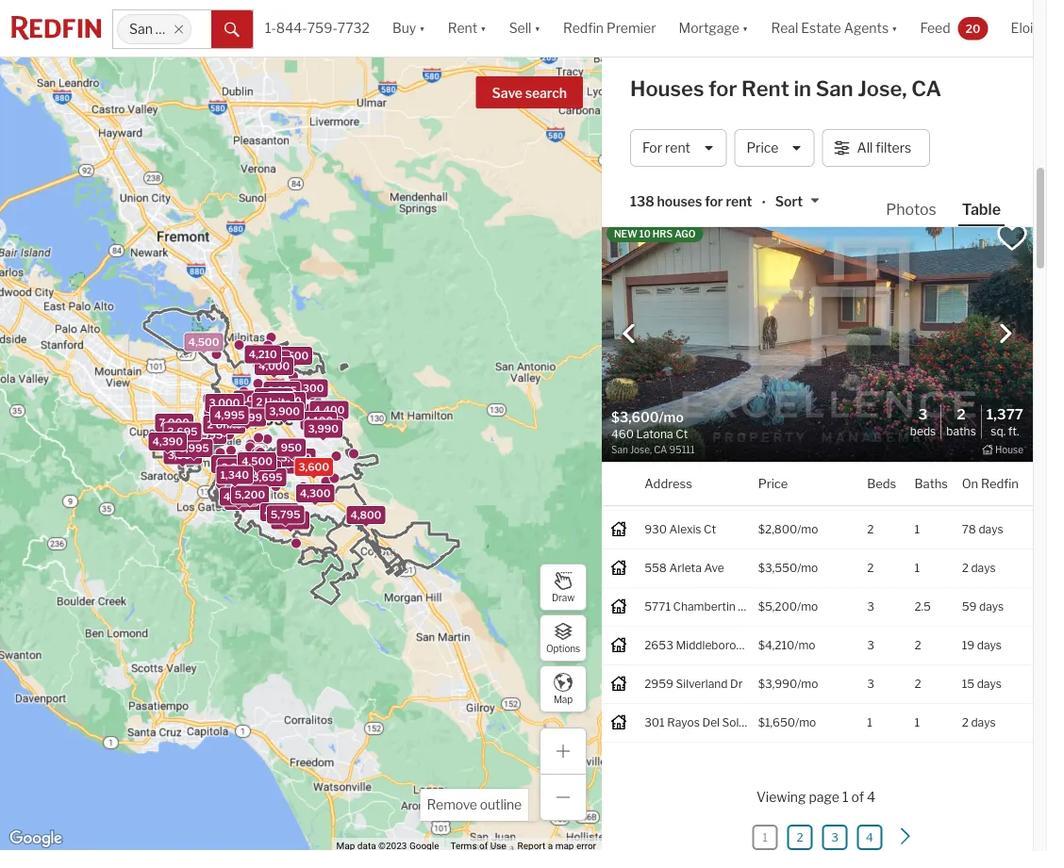 Task type: locate. For each thing, give the bounding box(es) containing it.
1 vertical spatial 54 days
[[962, 330, 1004, 344]]

all
[[857, 140, 873, 156]]

4,100 right 3,900 at left top
[[304, 415, 333, 427]]

2 20 days from the top
[[962, 369, 1004, 382]]

rayos
[[667, 717, 700, 730]]

for right houses
[[705, 194, 723, 210]]

1 vertical spatial $3,000 /mo
[[758, 369, 819, 382]]

houses
[[630, 76, 704, 101]]

0 horizontal spatial 3,695
[[167, 426, 198, 438]]

$3,000 for 371 washington st
[[758, 252, 798, 266]]

$5,200
[[758, 601, 797, 614]]

0 horizontal spatial 5
[[645, 446, 652, 460]]

0 vertical spatial 2.5
[[915, 485, 931, 498]]

2 54 days from the top
[[962, 330, 1004, 344]]

alexis
[[669, 523, 701, 537]]

2653
[[645, 639, 673, 653]]

4 for 2.5
[[867, 485, 875, 498]]

1 vertical spatial for
[[705, 194, 723, 210]]

1 vertical spatial 2.5
[[915, 601, 931, 614]]

/mo for 371 washington st
[[798, 252, 819, 266]]

$3,695 up "$7,995"
[[758, 291, 797, 305]]

5 ▾ from the left
[[892, 20, 898, 36]]

ct for alexis
[[704, 523, 716, 537]]

1 vertical spatial 54
[[962, 330, 977, 344]]

1606
[[645, 485, 673, 498]]

20 for 2.5
[[962, 485, 976, 498]]

viewing page 1 of 4
[[757, 790, 876, 806]]

3,695 left 2,300
[[167, 426, 198, 438]]

1 vertical spatial 5
[[867, 330, 875, 344]]

dr right morrene
[[716, 136, 728, 150]]

5 right 6
[[915, 20, 922, 34]]

price down "$3,375"
[[758, 477, 788, 492]]

days for $2,800 /mo
[[979, 523, 1003, 537]]

4 right 3 link
[[866, 831, 873, 845]]

1 $3,000 /mo from the top
[[758, 252, 819, 266]]

0 horizontal spatial 4,100
[[207, 397, 236, 409]]

address button
[[645, 463, 692, 506]]

$7,000
[[758, 20, 798, 34]]

2 $3,000 /mo from the top
[[758, 369, 819, 382]]

san left jose
[[129, 21, 153, 37]]

▾ right 6
[[892, 20, 898, 36]]

▾ for rent ▾
[[480, 20, 486, 36]]

4,500 up "1,340"
[[242, 456, 273, 468]]

$3,695 down sort
[[758, 214, 797, 227]]

ago
[[675, 228, 696, 240]]

0 vertical spatial 2 days
[[962, 562, 996, 576]]

4 for 2
[[867, 59, 875, 73]]

20 for 2
[[962, 214, 976, 227]]

0 vertical spatial 20 days
[[962, 214, 1004, 227]]

1 day for 1
[[962, 407, 989, 421]]

0 vertical spatial units
[[265, 396, 291, 408]]

1 vertical spatial ct
[[704, 523, 716, 537]]

days right photos button
[[979, 214, 1004, 227]]

3 ▾ from the left
[[534, 20, 540, 36]]

$3,000 /mo down $7,995 /mo
[[758, 369, 819, 382]]

2 1 day from the top
[[962, 407, 989, 421]]

2 link
[[787, 826, 813, 851]]

days down sq.
[[979, 446, 1004, 460]]

2.5 right beds button
[[915, 485, 931, 498]]

38
[[962, 291, 977, 305]]

2.5 left 59
[[915, 601, 931, 614]]

heading
[[611, 408, 817, 458]]

st right newhall
[[717, 369, 728, 382]]

3 54 from the top
[[962, 446, 977, 460]]

days for $4,210 /mo
[[977, 639, 1002, 653]]

save
[[492, 85, 523, 101]]

/mo for 5 scharff ave
[[796, 446, 817, 460]]

0 vertical spatial beds
[[910, 425, 936, 438]]

redfin right on
[[981, 477, 1019, 492]]

dr for silverland
[[730, 678, 743, 692]]

3 20 days from the top
[[962, 485, 1004, 498]]

/mo for 558 arleta ave
[[797, 562, 818, 576]]

$1,650 /mo
[[758, 717, 816, 730]]

redfin inside button
[[981, 477, 1019, 492]]

for down castleton
[[709, 76, 737, 101]]

4 ▾ from the left
[[742, 20, 748, 36]]

3,375
[[267, 385, 297, 397]]

4 for 3
[[867, 98, 875, 111]]

san right e
[[684, 485, 705, 498]]

2 2 days from the top
[[962, 717, 996, 730]]

0 vertical spatial 54 days
[[962, 20, 1004, 34]]

1 horizontal spatial 4,100
[[304, 415, 333, 427]]

1 54 days from the top
[[962, 20, 1004, 34]]

$3,000 down $3,695 /mo
[[758, 252, 798, 266]]

0 vertical spatial for
[[709, 76, 737, 101]]

4,500 left the '4,210'
[[188, 336, 219, 349]]

remove outline button
[[420, 790, 528, 822]]

new
[[614, 228, 637, 240]]

days right 19
[[977, 639, 1002, 653]]

all filters button
[[822, 129, 930, 167]]

▾ right sell
[[534, 20, 540, 36]]

0 vertical spatial $3,000 /mo
[[758, 252, 819, 266]]

0 horizontal spatial beds
[[867, 477, 896, 492]]

arleta
[[669, 562, 702, 576]]

$3,000 /mo for 1155 newhall st
[[758, 369, 819, 382]]

days up 59 days
[[971, 562, 996, 576]]

days left eloise
[[979, 20, 1004, 34]]

s
[[669, 330, 676, 344]]

3,900
[[269, 406, 300, 418]]

submit search image
[[225, 22, 240, 37]]

54 for 3.5
[[962, 330, 977, 344]]

0 horizontal spatial 2 units
[[207, 419, 242, 431]]

beds left 2 baths
[[910, 425, 936, 438]]

ave right the arleta
[[704, 562, 724, 576]]

1 20 days from the top
[[962, 214, 1004, 227]]

4 left baths button
[[867, 485, 875, 498]]

20
[[966, 21, 981, 35], [962, 214, 976, 227], [962, 369, 976, 382], [962, 485, 976, 498]]

st right the fernando
[[759, 485, 771, 498]]

days right 78
[[979, 523, 1003, 537]]

3 for 2653 middleborough cir
[[867, 639, 874, 653]]

days right on
[[979, 485, 1004, 498]]

2 day from the top
[[970, 407, 989, 421]]

eloise button
[[1000, 0, 1047, 57]]

54 days down 38 days
[[962, 330, 1004, 344]]

price down $4,800
[[747, 140, 779, 156]]

days right 23
[[978, 59, 1003, 73]]

dr for morrene
[[716, 136, 728, 150]]

$3,000 /mo down $3,695 /mo
[[758, 252, 819, 266]]

$3,255 /mo
[[758, 407, 817, 421]]

0 horizontal spatial ct
[[704, 523, 716, 537]]

▾ left sell
[[480, 20, 486, 36]]

days for $3,550 /mo
[[971, 562, 996, 576]]

2 vertical spatial 20 days
[[962, 485, 1004, 498]]

3,695 down 4,250
[[252, 472, 283, 484]]

units
[[265, 396, 291, 408], [216, 419, 242, 431]]

2 horizontal spatial 5
[[915, 20, 922, 34]]

days for $1,650 /mo
[[971, 717, 996, 730]]

days right the 15
[[977, 678, 1002, 692]]

2 ▾ from the left
[[480, 20, 486, 36]]

price button down $4,800
[[734, 129, 815, 167]]

1 vertical spatial 1 day
[[962, 407, 989, 421]]

baths left sq.
[[946, 425, 976, 438]]

days up 1,377
[[979, 369, 1004, 382]]

filters
[[876, 140, 912, 156]]

1 vertical spatial $3,695
[[758, 291, 797, 305]]

for rent
[[642, 140, 691, 156]]

real estate agents ▾ link
[[771, 0, 898, 57]]

138
[[630, 194, 654, 210]]

2.5 for 59 days
[[915, 601, 931, 614]]

arata
[[680, 20, 709, 34]]

/mo for 275 morrene dr
[[797, 136, 818, 150]]

options button
[[540, 615, 587, 662]]

remove outline
[[427, 798, 522, 814]]

3,000 up 2,300
[[209, 397, 240, 410]]

38 days
[[962, 291, 1004, 305]]

beds left baths button
[[867, 477, 896, 492]]

54 days down sq.
[[962, 446, 1004, 460]]

1 vertical spatial redfin
[[981, 477, 1019, 492]]

sort
[[775, 194, 803, 210]]

1 2.5 from the top
[[915, 485, 931, 498]]

0 vertical spatial redfin
[[563, 20, 604, 36]]

1 day for 2
[[962, 252, 989, 266]]

ct right palacewood
[[744, 291, 756, 305]]

1 vertical spatial $3,000
[[758, 369, 798, 382]]

rent
[[665, 140, 691, 156], [726, 194, 752, 210]]

1 54 from the top
[[962, 20, 977, 34]]

1,480
[[208, 404, 237, 417]]

0 vertical spatial rent
[[665, 140, 691, 156]]

sell ▾
[[509, 20, 540, 36]]

54 up on
[[962, 446, 977, 460]]

1 vertical spatial units
[[216, 419, 242, 431]]

rent down $4,100
[[742, 76, 789, 101]]

20 days right photos button
[[962, 214, 1004, 227]]

/mo for 18881 arata way
[[798, 20, 819, 34]]

20 up 2 baths
[[962, 369, 976, 382]]

0 vertical spatial price button
[[734, 129, 815, 167]]

/mo for 3072 kilo ave
[[796, 407, 817, 421]]

2 $3,000 from the top
[[758, 369, 798, 382]]

dr right castleton
[[730, 59, 742, 73]]

days down 15 days
[[971, 717, 996, 730]]

0 vertical spatial 54
[[962, 20, 977, 34]]

dr for chambertin
[[738, 601, 751, 614]]

2 $3,695 from the top
[[758, 291, 797, 305]]

3 for 4935 palacewood ct
[[867, 291, 874, 305]]

0 horizontal spatial rent
[[448, 20, 478, 36]]

0 vertical spatial 1 day
[[962, 252, 989, 266]]

/mo for 9611 malech rd
[[798, 98, 819, 111]]

4 up all
[[867, 98, 875, 111]]

sell ▾ button
[[509, 0, 540, 57]]

real
[[771, 20, 798, 36]]

0 vertical spatial 4,100
[[207, 397, 236, 409]]

1 vertical spatial rent
[[742, 76, 789, 101]]

20 right baths button
[[962, 485, 976, 498]]

outline
[[480, 798, 522, 814]]

san
[[129, 21, 153, 37], [816, 76, 853, 101], [684, 485, 705, 498]]

baths left on
[[915, 477, 948, 492]]

redfin left the 'premier'
[[563, 20, 604, 36]]

6
[[867, 20, 875, 34]]

ct
[[744, 291, 756, 305], [704, 523, 716, 537]]

days down 38 days
[[979, 330, 1004, 344]]

1 horizontal spatial ct
[[744, 291, 756, 305]]

redfin premier button
[[552, 0, 667, 57]]

day
[[970, 252, 989, 266], [970, 407, 989, 421]]

0 vertical spatial $3,000
[[758, 252, 798, 266]]

previous button image
[[620, 325, 639, 344]]

ave down 138 houses for rent •
[[694, 214, 714, 227]]

3
[[915, 98, 922, 111], [867, 136, 874, 150], [867, 214, 874, 227], [867, 252, 874, 266], [867, 291, 874, 305], [918, 406, 928, 423], [867, 407, 874, 421], [867, 446, 874, 460], [867, 601, 874, 614], [867, 639, 874, 653], [867, 678, 874, 692], [831, 831, 839, 845]]

4,500
[[188, 336, 219, 349], [242, 456, 273, 468], [246, 464, 277, 476], [223, 491, 254, 503]]

/mo for 5291 fell ave
[[797, 214, 818, 227]]

on redfin
[[962, 477, 1019, 492]]

ft.
[[1008, 425, 1019, 438]]

ave for 5291 fell ave
[[694, 214, 714, 227]]

1 vertical spatial 2 days
[[962, 717, 996, 730]]

1 vertical spatial 4,100
[[304, 415, 333, 427]]

54 days for 3.5
[[962, 330, 1004, 344]]

▾ for buy ▾
[[419, 20, 425, 36]]

2959 silverland dr
[[645, 678, 743, 692]]

5 scharff ave
[[645, 446, 716, 460]]

houses for rent in san jose, ca
[[630, 76, 942, 101]]

20 days for 1
[[962, 369, 1004, 382]]

1 2 days from the top
[[962, 562, 996, 576]]

4,250
[[262, 459, 292, 471]]

0 vertical spatial $3,695
[[758, 214, 797, 227]]

baths
[[946, 425, 976, 438], [915, 477, 948, 492]]

3,995 down 1,480 on the left top of page
[[193, 429, 223, 441]]

0 vertical spatial day
[[970, 252, 989, 266]]

ct right alexis
[[704, 523, 716, 537]]

2.5 for 20 days
[[915, 485, 931, 498]]

2 vertical spatial san
[[684, 485, 705, 498]]

1 vertical spatial san
[[816, 76, 853, 101]]

san right in
[[816, 76, 853, 101]]

5,795
[[271, 509, 300, 521]]

4935 palacewood ct $3,695 /mo
[[645, 291, 818, 305]]

54 left next button icon
[[962, 330, 977, 344]]

1 day
[[962, 252, 989, 266], [962, 407, 989, 421]]

1 vertical spatial 3,695
[[252, 472, 283, 484]]

4,300 down 3,600
[[300, 488, 331, 500]]

2 vertical spatial 54
[[962, 446, 977, 460]]

1 ▾ from the left
[[419, 20, 425, 36]]

1 horizontal spatial rent
[[742, 76, 789, 101]]

2 vertical spatial 54 days
[[962, 446, 1004, 460]]

redfin
[[563, 20, 604, 36], [981, 477, 1019, 492]]

redfin inside button
[[563, 20, 604, 36]]

dr right silverland
[[730, 678, 743, 692]]

1 vertical spatial price button
[[758, 463, 788, 506]]

2 days down 15 days
[[962, 717, 996, 730]]

0 vertical spatial ct
[[744, 291, 756, 305]]

2 days down the 78 days
[[962, 562, 996, 576]]

ave right kilo at the top
[[698, 407, 718, 421]]

days for $3,990 /mo
[[977, 678, 1002, 692]]

3 54 days from the top
[[962, 446, 1004, 460]]

dr left $5,200
[[738, 601, 751, 614]]

371 washington st
[[645, 252, 744, 266]]

▾ right buy
[[419, 20, 425, 36]]

54 days
[[962, 20, 1004, 34], [962, 330, 1004, 344], [962, 446, 1004, 460]]

5 left 3.5 on the top of page
[[867, 330, 875, 344]]

1 horizontal spatial san
[[684, 485, 705, 498]]

2 2.5 from the top
[[915, 601, 931, 614]]

2 54 from the top
[[962, 330, 977, 344]]

2 inside 2 link
[[797, 831, 803, 845]]

1 vertical spatial rent
[[726, 194, 752, 210]]

3,995 down "3,850"
[[168, 449, 198, 462]]

newhall
[[672, 369, 715, 382]]

1 vertical spatial 2 units
[[207, 419, 242, 431]]

0 vertical spatial 4,300
[[293, 383, 324, 395]]

san jose
[[129, 21, 183, 37]]

$3,375
[[758, 446, 796, 460]]

rent inside for rent button
[[665, 140, 691, 156]]

1 vertical spatial day
[[970, 407, 989, 421]]

1 horizontal spatial 2 units
[[256, 396, 291, 408]]

malech
[[672, 98, 711, 111]]

3,695
[[167, 426, 198, 438], [252, 472, 283, 484]]

$7,000 /mo
[[758, 20, 819, 34]]

for inside 138 houses for rent •
[[705, 194, 723, 210]]

1 horizontal spatial redfin
[[981, 477, 1019, 492]]

▾ right way on the right top of the page
[[742, 20, 748, 36]]

0 vertical spatial rent
[[448, 20, 478, 36]]

for
[[642, 140, 662, 156]]

/mo
[[798, 20, 819, 34], [796, 59, 817, 73], [798, 98, 819, 111], [797, 136, 818, 150], [797, 214, 818, 227], [798, 252, 819, 266], [797, 291, 818, 305], [797, 330, 817, 344], [798, 369, 819, 382], [796, 407, 817, 421], [796, 446, 817, 460], [797, 523, 818, 537], [797, 562, 818, 576], [797, 601, 818, 614], [795, 639, 816, 653], [797, 678, 818, 692], [795, 717, 816, 730]]

2 inside 2 baths
[[957, 406, 966, 423]]

table
[[962, 200, 1001, 218]]

1 day from the top
[[970, 252, 989, 266]]

0 vertical spatial price
[[747, 140, 779, 156]]

ca
[[912, 76, 942, 101]]

1 vertical spatial beds
[[867, 477, 896, 492]]

ave right scharff
[[696, 446, 716, 460]]

0 vertical spatial 2 units
[[256, 396, 291, 408]]

beds button
[[867, 463, 896, 506]]

3 for 2959 silverland dr
[[867, 678, 874, 692]]

1 horizontal spatial rent
[[726, 194, 752, 210]]

1 1 day from the top
[[962, 252, 989, 266]]

$3,000 down "$7,995"
[[758, 369, 798, 382]]

1 vertical spatial 20 days
[[962, 369, 1004, 382]]

4,100 up 2,300
[[207, 397, 236, 409]]

54 right feed
[[962, 20, 977, 34]]

5 left scharff
[[645, 446, 652, 460]]

/mo for 930 alexis ct
[[797, 523, 818, 537]]

save search button
[[476, 76, 583, 108]]

None search field
[[192, 10, 211, 48]]

1 $3,000 from the top
[[758, 252, 798, 266]]

beds
[[910, 425, 936, 438], [867, 477, 896, 492]]

20 days for 2.5
[[962, 485, 1004, 498]]

3 inside the 3 beds
[[918, 406, 928, 423]]

54 days up 23 days
[[962, 20, 1004, 34]]

1,340
[[220, 469, 249, 481]]

20 left favorite button checkbox
[[962, 214, 976, 227]]

371
[[645, 252, 664, 266]]

4,300 up 2,800
[[293, 383, 324, 395]]

0 horizontal spatial rent
[[665, 140, 691, 156]]

20 days up the 78 days
[[962, 485, 1004, 498]]

54 days for 2
[[962, 446, 1004, 460]]

rent right buy ▾
[[448, 20, 478, 36]]

3,000 down 3,990
[[281, 452, 312, 464]]

1 vertical spatial 4,300
[[300, 488, 331, 500]]

0 horizontal spatial san
[[129, 21, 153, 37]]

23
[[962, 59, 976, 73]]

2,099
[[232, 412, 262, 424]]

price button down "$3,375"
[[758, 463, 788, 506]]

0 horizontal spatial redfin
[[563, 20, 604, 36]]

scharff
[[654, 446, 693, 460]]

20 days up 1,377
[[962, 369, 1004, 382]]

4 up jose,
[[867, 59, 875, 73]]

2653 middleborough cir
[[645, 639, 774, 653]]



Task type: describe. For each thing, give the bounding box(es) containing it.
/mo for 301 rayos del sol dr unit 1
[[795, 717, 816, 730]]

54 for 5
[[962, 20, 977, 34]]

930
[[645, 523, 667, 537]]

new 10 hrs ago
[[614, 228, 696, 240]]

sq.
[[991, 425, 1006, 438]]

3 for 371 washington st
[[867, 252, 874, 266]]

3072 kilo ave
[[645, 407, 718, 421]]

1 $3,695 from the top
[[758, 214, 797, 227]]

3 for 5291 fell ave
[[867, 214, 874, 227]]

ave for 558 arleta ave
[[704, 562, 724, 576]]

2988 castleton dr
[[645, 59, 742, 73]]

cir
[[759, 639, 774, 653]]

4,500 up 5,200
[[246, 464, 277, 476]]

54 days for 5
[[962, 20, 1004, 34]]

/mo for 555 s 13th st
[[797, 330, 817, 344]]

feed
[[920, 20, 951, 36]]

1 horizontal spatial units
[[265, 396, 291, 408]]

2 days for 2
[[962, 562, 996, 576]]

all filters
[[857, 140, 912, 156]]

dr right sol
[[741, 717, 754, 730]]

day for 1
[[970, 407, 989, 421]]

$4,100
[[758, 59, 796, 73]]

/mo for 2653 middleborough cir
[[795, 639, 816, 653]]

558
[[645, 562, 667, 576]]

table button
[[958, 199, 1005, 226]]

buy ▾
[[392, 20, 425, 36]]

3,995 down the 7,000
[[179, 442, 209, 455]]

5291 fell ave
[[645, 214, 714, 227]]

▾ for sell ▾
[[534, 20, 540, 36]]

3,850
[[173, 436, 203, 448]]

18881 arata way
[[645, 20, 735, 34]]

3 for 3072 kilo ave
[[867, 407, 874, 421]]

/mo for 2959 silverland dr
[[797, 678, 818, 692]]

days for $7,000 /mo
[[979, 20, 1004, 34]]

ct for palacewood
[[744, 291, 756, 305]]

7732
[[338, 20, 370, 36]]

estate
[[801, 20, 841, 36]]

rent inside 138 houses for rent •
[[726, 194, 752, 210]]

$4,210
[[758, 639, 795, 653]]

$3,000 for 1155 newhall st
[[758, 369, 798, 382]]

3 for 5771 chambertin dr
[[867, 601, 874, 614]]

ave for 3072 kilo ave
[[698, 407, 718, 421]]

rd
[[713, 98, 728, 111]]

9611
[[645, 98, 670, 111]]

days for $4,100 /mo
[[978, 59, 1003, 73]]

20 right feed
[[966, 21, 981, 35]]

3 for 275 morrene dr
[[867, 136, 874, 150]]

ave for 5 scharff ave
[[696, 446, 716, 460]]

7,000
[[159, 417, 189, 429]]

viewing
[[757, 790, 806, 806]]

2 days for 1
[[962, 717, 996, 730]]

4,210
[[249, 348, 277, 361]]

$7,995
[[758, 330, 797, 344]]

favorite button image
[[996, 222, 1028, 254]]

4 link
[[857, 826, 883, 851]]

remove san jose image
[[173, 24, 185, 35]]

0 vertical spatial 3,695
[[167, 426, 198, 438]]

real estate agents ▾
[[771, 20, 898, 36]]

st up 4935 palacewood ct $3,695 /mo
[[732, 252, 744, 266]]

7,995
[[249, 405, 279, 417]]

5,500
[[278, 350, 309, 362]]

3 for 5 scharff ave
[[867, 446, 874, 460]]

rent ▾ button
[[448, 0, 486, 57]]

days right 59
[[979, 601, 1004, 614]]

59 days
[[962, 601, 1004, 614]]

next button image
[[996, 325, 1015, 344]]

price inside button
[[747, 140, 779, 156]]

days for $3,695 /mo
[[979, 214, 1004, 227]]

3 beds
[[910, 406, 936, 438]]

1 vertical spatial price
[[758, 477, 788, 492]]

map region
[[0, 0, 664, 852]]

/mo for 2988 castleton dr
[[796, 59, 817, 73]]

4 inside "link"
[[866, 831, 873, 845]]

$4,650
[[758, 485, 797, 498]]

0 vertical spatial san
[[129, 21, 153, 37]]

days for $3,000 /mo
[[979, 369, 1004, 382]]

baths button
[[915, 463, 948, 506]]

1 horizontal spatial 5
[[867, 330, 875, 344]]

1 horizontal spatial beds
[[910, 425, 936, 438]]

275
[[645, 136, 665, 150]]

buy
[[392, 20, 416, 36]]

19
[[962, 639, 975, 653]]

2 vertical spatial 5
[[645, 446, 652, 460]]

days right 38
[[979, 291, 1004, 305]]

844-
[[276, 20, 307, 36]]

address
[[645, 477, 692, 492]]

20 days for 2
[[962, 214, 1004, 227]]

$3,995
[[758, 136, 797, 150]]

days for $3,375 /mo
[[979, 446, 1004, 460]]

premier
[[607, 20, 656, 36]]

4 right of
[[867, 790, 876, 806]]

0 vertical spatial baths
[[946, 425, 976, 438]]

favorite button checkbox
[[996, 222, 1028, 254]]

day for 2
[[970, 252, 989, 266]]

$7,995 /mo
[[758, 330, 817, 344]]

4,800
[[350, 509, 382, 522]]

$3,375 /mo
[[758, 446, 817, 460]]

days for $7,995 /mo
[[979, 330, 1004, 344]]

on
[[962, 477, 978, 492]]

1 horizontal spatial 3,695
[[252, 472, 283, 484]]

1,900
[[282, 385, 312, 397]]

hrs
[[653, 228, 673, 240]]

9611 malech rd
[[645, 98, 728, 111]]

558 arleta ave
[[645, 562, 724, 576]]

5771
[[645, 601, 671, 614]]

$4,800 /mo
[[758, 98, 819, 111]]

eloise button
[[1011, 0, 1047, 57]]

3,795
[[310, 420, 340, 432]]

fernando
[[707, 485, 757, 498]]

$3,000 /mo for 371 washington st
[[758, 252, 819, 266]]

4,995
[[214, 409, 245, 421]]

3,000 up '2,099'
[[237, 394, 268, 406]]

5291
[[645, 214, 671, 227]]

2 horizontal spatial san
[[816, 76, 853, 101]]

del
[[702, 717, 720, 730]]

st right 13th
[[705, 330, 716, 344]]

13th
[[679, 330, 702, 344]]

4935
[[645, 291, 674, 305]]

▾ inside dropdown button
[[892, 20, 898, 36]]

2959
[[645, 678, 674, 692]]

3.5
[[915, 330, 932, 344]]

759-
[[307, 20, 338, 36]]

54 for 2
[[962, 446, 977, 460]]

3,600
[[298, 461, 329, 474]]

eloise
[[1011, 20, 1047, 36]]

555
[[645, 330, 667, 344]]

1,377
[[987, 406, 1024, 423]]

1 vertical spatial baths
[[915, 477, 948, 492]]

in
[[794, 76, 811, 101]]

$2,800
[[758, 523, 797, 537]]

275 morrene dr
[[645, 136, 728, 150]]

1 link
[[752, 826, 778, 851]]

palacewood
[[676, 291, 741, 305]]

$3,995 /mo
[[758, 136, 818, 150]]

4,500 down "1,340"
[[223, 491, 254, 503]]

google image
[[5, 827, 67, 852]]

/mo for 1155 newhall st
[[798, 369, 819, 382]]

remove
[[427, 798, 477, 814]]

photo of 460 latona ct, san jose, ca 95111 image
[[602, 217, 1033, 462]]

chambertin
[[673, 601, 736, 614]]

▾ for mortgage ▾
[[742, 20, 748, 36]]

1155
[[645, 369, 670, 382]]

10
[[639, 228, 651, 240]]

on redfin button
[[962, 463, 1019, 506]]

301 rayos del sol dr unit 1
[[645, 717, 786, 730]]

$4,800
[[758, 98, 798, 111]]

jose
[[155, 21, 183, 37]]

middleborough
[[676, 639, 756, 653]]

20 for 1
[[962, 369, 976, 382]]

castleton
[[676, 59, 728, 73]]

rent inside dropdown button
[[448, 20, 478, 36]]

3 link
[[822, 826, 848, 851]]

0 horizontal spatial units
[[216, 419, 242, 431]]

5771 chambertin dr $5,200 /mo
[[645, 601, 818, 614]]

6,750
[[228, 495, 258, 507]]

dr for castleton
[[730, 59, 742, 73]]

0 vertical spatial 5
[[915, 20, 922, 34]]

2988
[[645, 59, 674, 73]]

3,990
[[308, 423, 339, 435]]



Task type: vqa. For each thing, say whether or not it's contained in the screenshot.


